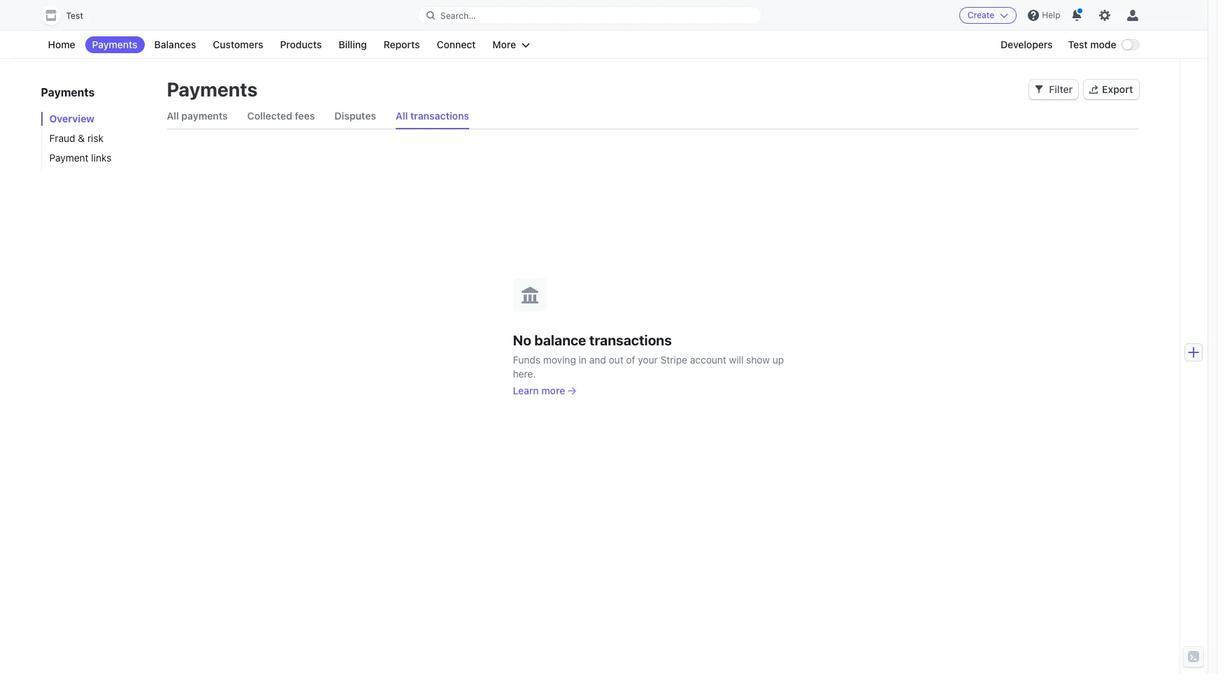 Task type: vqa. For each thing, say whether or not it's contained in the screenshot.
Remove Cash App Pay icon
no



Task type: locate. For each thing, give the bounding box(es) containing it.
balance
[[535, 332, 587, 348]]

all left payments
[[167, 110, 179, 122]]

all for all payments
[[167, 110, 179, 122]]

payments up overview
[[41, 86, 95, 99]]

show
[[747, 354, 770, 366]]

0 horizontal spatial test
[[66, 10, 83, 21]]

more button
[[486, 36, 538, 53]]

Search… search field
[[418, 7, 762, 24]]

test for test mode
[[1069, 38, 1088, 50]]

0 horizontal spatial all
[[167, 110, 179, 122]]

products
[[280, 38, 322, 50]]

funds moving in and out of your stripe account will show up here.
[[513, 354, 785, 380]]

developers
[[1001, 38, 1053, 50]]

test up home
[[66, 10, 83, 21]]

1 horizontal spatial all
[[396, 110, 408, 122]]

tab list
[[167, 104, 1140, 129]]

risk
[[87, 132, 104, 144]]

all for all transactions
[[396, 110, 408, 122]]

1 vertical spatial test
[[1069, 38, 1088, 50]]

payments link
[[85, 36, 145, 53]]

learn more link
[[513, 384, 577, 398]]

learn
[[513, 385, 539, 396]]

connect link
[[430, 36, 483, 53]]

test mode
[[1069, 38, 1117, 50]]

payments right home
[[92, 38, 138, 50]]

collected fees link
[[247, 104, 315, 129]]

test inside test button
[[66, 10, 83, 21]]

all transactions
[[396, 110, 470, 122]]

billing link
[[332, 36, 374, 53]]

no balance transactions
[[513, 332, 672, 348]]

your
[[638, 354, 658, 366]]

0 vertical spatial test
[[66, 10, 83, 21]]

account
[[690, 354, 727, 366]]

billing
[[339, 38, 367, 50]]

learn more
[[513, 385, 566, 396]]

disputes link
[[335, 104, 376, 129]]

export button
[[1085, 80, 1140, 99]]

test left mode
[[1069, 38, 1088, 50]]

0 horizontal spatial transactions
[[411, 110, 470, 122]]

1 horizontal spatial transactions
[[590, 332, 672, 348]]

create button
[[960, 7, 1018, 24]]

transactions inside tab list
[[411, 110, 470, 122]]

developers link
[[994, 36, 1060, 53]]

create
[[968, 10, 995, 20]]

payments
[[92, 38, 138, 50], [167, 78, 258, 101], [41, 86, 95, 99]]

svg image
[[1036, 85, 1044, 94]]

Search… text field
[[418, 7, 762, 24]]

all transactions link
[[396, 104, 470, 129]]

transactions
[[411, 110, 470, 122], [590, 332, 672, 348]]

0 vertical spatial transactions
[[411, 110, 470, 122]]

export
[[1103, 83, 1134, 95]]

2 all from the left
[[396, 110, 408, 122]]

all right disputes
[[396, 110, 408, 122]]

balances link
[[147, 36, 203, 53]]

1 all from the left
[[167, 110, 179, 122]]

filter button
[[1030, 80, 1079, 99]]

disputes
[[335, 110, 376, 122]]

all payments
[[167, 110, 228, 122]]

search…
[[441, 10, 476, 21]]

of
[[627, 354, 636, 366]]

notifications image
[[1072, 10, 1084, 21]]

reports link
[[377, 36, 427, 53]]

all
[[167, 110, 179, 122], [396, 110, 408, 122]]

1 horizontal spatial test
[[1069, 38, 1088, 50]]

out
[[609, 354, 624, 366]]

test
[[66, 10, 83, 21], [1069, 38, 1088, 50]]

payments
[[182, 110, 228, 122]]



Task type: describe. For each thing, give the bounding box(es) containing it.
help
[[1043, 10, 1061, 20]]

fraud & risk link
[[41, 132, 153, 146]]

home
[[48, 38, 75, 50]]

payment links link
[[41, 151, 153, 165]]

balances
[[154, 38, 196, 50]]

moving
[[544, 354, 576, 366]]

more
[[542, 385, 566, 396]]

test for test
[[66, 10, 83, 21]]

payment
[[49, 152, 89, 164]]

stripe
[[661, 354, 688, 366]]

test button
[[41, 6, 97, 25]]

connect
[[437, 38, 476, 50]]

products link
[[273, 36, 329, 53]]

more
[[493, 38, 517, 50]]

will
[[730, 354, 744, 366]]

funds
[[513, 354, 541, 366]]

overview link
[[41, 112, 153, 126]]

fraud
[[49, 132, 75, 144]]

home link
[[41, 36, 82, 53]]

no
[[513, 332, 532, 348]]

payment links
[[49, 152, 112, 164]]

&
[[78, 132, 85, 144]]

customers link
[[206, 36, 270, 53]]

help button
[[1023, 4, 1067, 27]]

collected
[[247, 110, 292, 122]]

here.
[[513, 368, 536, 380]]

overview
[[49, 113, 95, 125]]

up
[[773, 354, 785, 366]]

fraud & risk
[[49, 132, 104, 144]]

all payments link
[[167, 104, 228, 129]]

filter
[[1050, 83, 1073, 95]]

tab list containing all payments
[[167, 104, 1140, 129]]

customers
[[213, 38, 263, 50]]

1 vertical spatial transactions
[[590, 332, 672, 348]]

mode
[[1091, 38, 1117, 50]]

in
[[579, 354, 587, 366]]

fees
[[295, 110, 315, 122]]

and
[[590, 354, 607, 366]]

collected fees
[[247, 110, 315, 122]]

links
[[91, 152, 112, 164]]

reports
[[384, 38, 420, 50]]

payments up payments
[[167, 78, 258, 101]]



